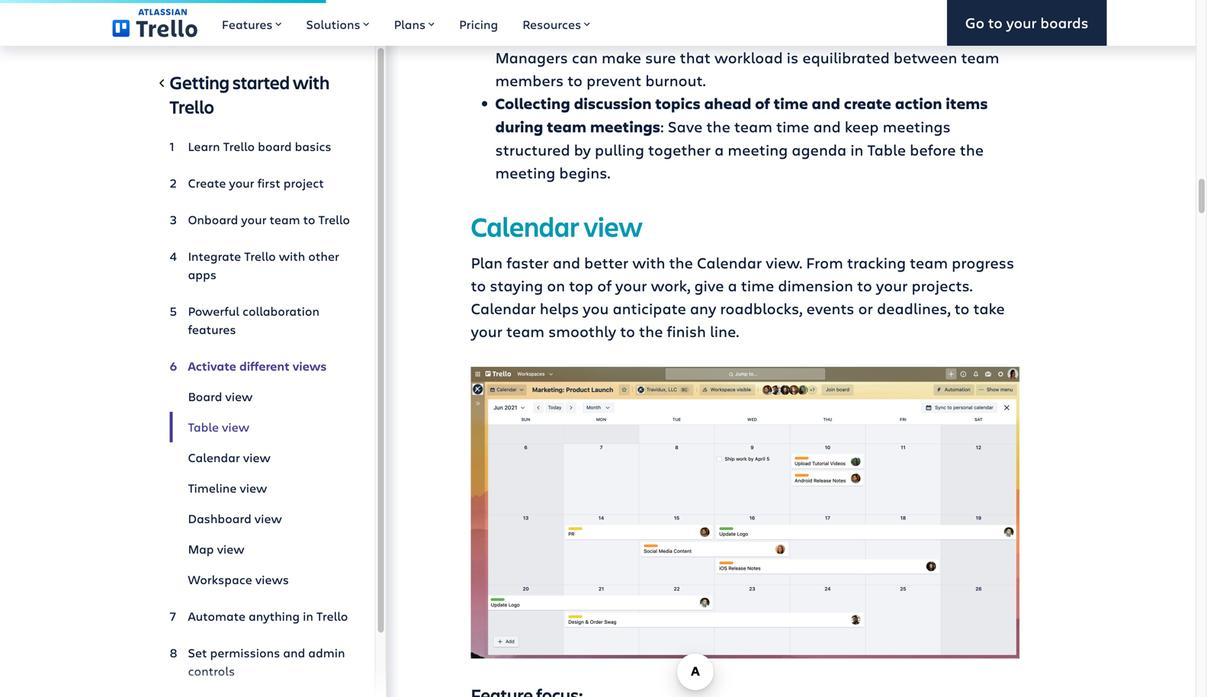 Task type: describe. For each thing, give the bounding box(es) containing it.
basics
[[295, 138, 332, 154]]

tracking
[[847, 252, 906, 273]]

board
[[188, 388, 222, 405]]

during
[[496, 116, 544, 137]]

workloads
[[830, 1, 908, 22]]

your left first
[[229, 175, 254, 191]]

in inside : save the team time and keep meetings structured by pulling together a meeting agenda in table before the meeting begins.
[[851, 139, 864, 160]]

: for save
[[661, 116, 664, 137]]

activate different views link
[[170, 351, 351, 381]]

workspace views link
[[170, 565, 351, 595]]

resources
[[523, 16, 582, 32]]

powerful collaboration features link
[[170, 296, 351, 345]]

collaboration
[[243, 303, 320, 319]]

sure
[[646, 47, 676, 68]]

roadblocks,
[[721, 298, 803, 319]]

team up assigned
[[721, 1, 760, 22]]

meetings inside : save the team time and keep meetings structured by pulling together a meeting agenda in table before the meeting begins.
[[883, 116, 951, 137]]

be
[[802, 24, 820, 45]]

create
[[188, 175, 226, 191]]

action
[[895, 93, 943, 114]]

plan
[[471, 252, 503, 273]]

calendar up faster
[[471, 208, 579, 245]]

a inside : cards on a board that you have been assigned to can be filtered to just show yours. managers can make sure that workload is equilibrated between team members to prevent burnout.
[[983, 1, 992, 21]]

timeline
[[188, 480, 237, 496]]

yours.
[[973, 24, 1015, 45]]

and inside calendar view plan faster and better with the calendar view. from tracking team progress to staying on top of your work, give a time dimension to your projects. calendar helps you anticipate any roadblocks, events or deadlines, to take your team smoothly to the finish line.
[[553, 252, 581, 273]]

collecting discussion topics ahead of time and create action items during team meetings
[[496, 93, 988, 137]]

project
[[284, 175, 324, 191]]

to down plan on the left of the page
[[471, 275, 486, 296]]

set
[[188, 645, 207, 661]]

timeline view
[[188, 480, 267, 496]]

1 horizontal spatial that
[[680, 47, 711, 68]]

features button
[[210, 0, 294, 46]]

the down ahead
[[707, 116, 731, 137]]

cards
[[916, 1, 957, 21]]

view for dashboard view
[[255, 510, 282, 527]]

keeping
[[496, 1, 556, 22]]

member
[[764, 1, 826, 22]]

your down tracking
[[877, 275, 908, 296]]

to up workload
[[754, 24, 769, 45]]

members
[[496, 70, 564, 90]]

integrate
[[188, 248, 241, 264]]

helps
[[540, 298, 579, 319]]

your down the staying
[[471, 321, 503, 341]]

1 horizontal spatial meeting
[[728, 139, 788, 160]]

1 horizontal spatial can
[[772, 24, 798, 45]]

automate
[[188, 608, 246, 624]]

first
[[258, 175, 281, 191]]

faster
[[507, 252, 549, 273]]

view for board view
[[225, 388, 253, 405]]

items
[[946, 93, 988, 114]]

apps
[[188, 266, 217, 283]]

your up anticipate
[[616, 275, 647, 296]]

automate anything in trello link
[[170, 601, 351, 632]]

the down anticipate
[[639, 321, 663, 341]]

discussion
[[574, 93, 652, 114]]

deadlines,
[[877, 298, 951, 319]]

an image showing the calendar view of a trello board image
[[471, 367, 1020, 659]]

your left the boards
[[1007, 13, 1037, 32]]

ahead
[[705, 93, 752, 114]]

: for cards
[[908, 1, 912, 21]]

managers
[[496, 47, 568, 68]]

calendar view
[[188, 449, 271, 466]]

1 vertical spatial views
[[255, 571, 289, 588]]

assigned
[[684, 24, 750, 45]]

or
[[859, 298, 873, 319]]

0 horizontal spatial in
[[303, 608, 313, 624]]

agenda
[[792, 139, 847, 160]]

smoothly
[[549, 321, 617, 341]]

getting started with trello
[[170, 70, 330, 119]]

trello right learn
[[223, 138, 255, 154]]

to inside "link"
[[303, 211, 315, 228]]

make
[[602, 47, 642, 68]]

to right "go" on the right
[[989, 13, 1003, 32]]

board view
[[188, 388, 253, 405]]

just
[[899, 24, 926, 45]]

dashboard view link
[[170, 504, 351, 534]]

integrate trello with other apps
[[188, 248, 339, 283]]

team inside "link"
[[270, 211, 300, 228]]

view for calendar view
[[243, 449, 271, 466]]

give
[[695, 275, 724, 296]]

different
[[239, 358, 290, 374]]

to down anticipate
[[620, 321, 636, 341]]

0 horizontal spatial that
[[542, 24, 573, 45]]

plans button
[[382, 0, 447, 46]]

table view link
[[170, 412, 351, 443]]

workspace views
[[188, 571, 289, 588]]

trello inside "link"
[[318, 211, 350, 228]]

workload
[[715, 47, 783, 68]]

automate anything in trello
[[188, 608, 348, 624]]

set permissions and admin controls link
[[170, 638, 351, 687]]

is
[[787, 47, 799, 68]]

0 horizontal spatial can
[[572, 47, 598, 68]]

before
[[910, 139, 956, 160]]

show
[[930, 24, 969, 45]]

on inside calendar view plan faster and better with the calendar view. from tracking team progress to staying on top of your work, give a time dimension to your projects. calendar helps you anticipate any roadblocks, events or deadlines, to take your team smoothly to the finish line.
[[547, 275, 565, 296]]

permissions
[[210, 645, 280, 661]]

controls
[[188, 663, 235, 679]]

on inside : cards on a board that you have been assigned to can be filtered to just show yours. managers can make sure that workload is equilibrated between team members to prevent burnout.
[[961, 1, 979, 21]]

table inside 'link'
[[188, 419, 219, 435]]

with inside calendar view plan faster and better with the calendar view. from tracking team progress to staying on top of your work, give a time dimension to your projects. calendar helps you anticipate any roadblocks, events or deadlines, to take your team smoothly to the finish line.
[[633, 252, 666, 273]]

1 vertical spatial meeting
[[496, 162, 556, 183]]

team inside : save the team time and keep meetings structured by pulling together a meeting agenda in table before the meeting begins.
[[735, 116, 773, 137]]

by
[[574, 139, 591, 160]]

plans
[[394, 16, 426, 32]]

time inside calendar view plan faster and better with the calendar view. from tracking team progress to staying on top of your work, give a time dimension to your projects. calendar helps you anticipate any roadblocks, events or deadlines, to take your team smoothly to the finish line.
[[741, 275, 775, 296]]

: cards on a board that you have been assigned to can be filtered to just show yours. managers can make sure that workload is equilibrated between team members to prevent burnout.
[[496, 1, 1015, 90]]

meetings inside collecting discussion topics ahead of time and create action items during team meetings
[[590, 116, 661, 137]]



Task type: vqa. For each thing, say whether or not it's contained in the screenshot.
Ben
no



Task type: locate. For each thing, give the bounding box(es) containing it.
a inside : save the team time and keep meetings structured by pulling together a meeting agenda in table before the meeting begins.
[[715, 139, 724, 160]]

1 horizontal spatial views
[[293, 358, 327, 374]]

and left create on the right top of page
[[812, 93, 841, 114]]

view.
[[766, 252, 803, 273]]

that down track
[[542, 24, 573, 45]]

view right map
[[217, 541, 245, 557]]

together
[[649, 139, 711, 160]]

calendar up give
[[697, 252, 762, 273]]

view for calendar view plan faster and better with the calendar view. from tracking team progress to staying on top of your work, give a time dimension to your projects. calendar helps you anticipate any roadblocks, events or deadlines, to take your team smoothly to the finish line.
[[584, 208, 643, 245]]

resources button
[[511, 0, 603, 46]]

with for started
[[293, 70, 330, 94]]

to left the prevent
[[568, 70, 583, 90]]

view inside 'link'
[[222, 419, 249, 435]]

2 vertical spatial of
[[598, 275, 612, 296]]

getting started with trello link
[[170, 70, 351, 125]]

and up "agenda"
[[814, 116, 841, 137]]

0 horizontal spatial table
[[188, 419, 219, 435]]

in right anything
[[303, 608, 313, 624]]

a up yours.
[[983, 1, 992, 21]]

0 vertical spatial a
[[983, 1, 992, 21]]

in
[[851, 139, 864, 160], [303, 608, 313, 624]]

table inside : save the team time and keep meetings structured by pulling together a meeting agenda in table before the meeting begins.
[[868, 139, 906, 160]]

with right started
[[293, 70, 330, 94]]

with up work,
[[633, 252, 666, 273]]

a inside calendar view plan faster and better with the calendar view. from tracking team progress to staying on top of your work, give a time dimension to your projects. calendar helps you anticipate any roadblocks, events or deadlines, to take your team smoothly to the finish line.
[[728, 275, 738, 296]]

team down ahead
[[735, 116, 773, 137]]

0 horizontal spatial meeting
[[496, 162, 556, 183]]

board view link
[[170, 381, 351, 412]]

1 vertical spatial board
[[258, 138, 292, 154]]

personal
[[620, 1, 685, 22]]

atlassian trello image
[[113, 9, 198, 37]]

with inside integrate trello with other apps
[[279, 248, 305, 264]]

team inside collecting discussion topics ahead of time and create action items during team meetings
[[547, 116, 587, 137]]

onboard your team to trello
[[188, 211, 350, 228]]

0 vertical spatial that
[[542, 24, 573, 45]]

admin
[[308, 645, 345, 661]]

view right board
[[225, 388, 253, 405]]

team inside : cards on a board that you have been assigned to can be filtered to just show yours. managers can make sure that workload is equilibrated between team members to prevent burnout.
[[962, 47, 1000, 68]]

anything
[[249, 608, 300, 624]]

board
[[496, 24, 538, 45], [258, 138, 292, 154]]

views down map view link
[[255, 571, 289, 588]]

team down yours.
[[962, 47, 1000, 68]]

solutions
[[306, 16, 361, 32]]

and
[[689, 1, 717, 22], [812, 93, 841, 114], [814, 116, 841, 137], [553, 252, 581, 273], [283, 645, 305, 661]]

a right give
[[728, 275, 738, 296]]

from
[[807, 252, 844, 273]]

: inside : save the team time and keep meetings structured by pulling together a meeting agenda in table before the meeting begins.
[[661, 116, 664, 137]]

time up "agenda"
[[777, 116, 810, 137]]

1 horizontal spatial meetings
[[883, 116, 951, 137]]

1 horizontal spatial in
[[851, 139, 864, 160]]

with
[[293, 70, 330, 94], [279, 248, 305, 264], [633, 252, 666, 273]]

view up calendar view
[[222, 419, 249, 435]]

calendar down the staying
[[471, 298, 536, 319]]

1 horizontal spatial on
[[961, 1, 979, 21]]

of up have
[[601, 1, 616, 22]]

your
[[1007, 13, 1037, 32], [229, 175, 254, 191], [241, 211, 267, 228], [616, 275, 647, 296], [877, 275, 908, 296], [471, 321, 503, 341]]

1 vertical spatial in
[[303, 608, 313, 624]]

a right the together
[[715, 139, 724, 160]]

meeting down structured
[[496, 162, 556, 183]]

and inside : save the team time and keep meetings structured by pulling together a meeting agenda in table before the meeting begins.
[[814, 116, 841, 137]]

team
[[721, 1, 760, 22], [962, 47, 1000, 68], [735, 116, 773, 137], [547, 116, 587, 137], [270, 211, 300, 228], [910, 252, 948, 273], [507, 321, 545, 341]]

: up just
[[908, 1, 912, 21]]

views right different
[[293, 358, 327, 374]]

meeting down collecting discussion topics ahead of time and create action items during team meetings
[[728, 139, 788, 160]]

view up better
[[584, 208, 643, 245]]

top
[[569, 275, 594, 296]]

0 horizontal spatial views
[[255, 571, 289, 588]]

1 vertical spatial table
[[188, 419, 219, 435]]

on up show
[[961, 1, 979, 21]]

view down the calendar view link
[[240, 480, 267, 496]]

0 vertical spatial :
[[908, 1, 912, 21]]

getting
[[170, 70, 230, 94]]

calendar
[[471, 208, 579, 245], [697, 252, 762, 273], [471, 298, 536, 319], [188, 449, 240, 466]]

you down track
[[576, 24, 602, 45]]

2 meetings from the left
[[590, 116, 661, 137]]

time inside : save the team time and keep meetings structured by pulling together a meeting agenda in table before the meeting begins.
[[777, 116, 810, 137]]

1 horizontal spatial table
[[868, 139, 906, 160]]

: left save
[[661, 116, 664, 137]]

1 horizontal spatial :
[[908, 1, 912, 21]]

trello down onboard your team to trello "link"
[[244, 248, 276, 264]]

board up first
[[258, 138, 292, 154]]

on up helps
[[547, 275, 565, 296]]

team up by
[[547, 116, 587, 137]]

table view
[[188, 419, 249, 435]]

0 vertical spatial you
[[576, 24, 602, 45]]

view
[[584, 208, 643, 245], [225, 388, 253, 405], [222, 419, 249, 435], [243, 449, 271, 466], [240, 480, 267, 496], [255, 510, 282, 527], [217, 541, 245, 557]]

in down keep
[[851, 139, 864, 160]]

team down first
[[270, 211, 300, 228]]

0 horizontal spatial on
[[547, 275, 565, 296]]

map view
[[188, 541, 245, 557]]

0 vertical spatial in
[[851, 139, 864, 160]]

view inside calendar view plan faster and better with the calendar view. from tracking team progress to staying on top of your work, give a time dimension to your projects. calendar helps you anticipate any roadblocks, events or deadlines, to take your team smoothly to the finish line.
[[584, 208, 643, 245]]

meetings down action
[[883, 116, 951, 137]]

trello up other
[[318, 211, 350, 228]]

powerful collaboration features
[[188, 303, 320, 338]]

equilibrated
[[803, 47, 890, 68]]

and up assigned
[[689, 1, 717, 22]]

of inside collecting discussion topics ahead of time and create action items during team meetings
[[755, 93, 770, 114]]

trello inside getting started with trello
[[170, 95, 214, 119]]

of down better
[[598, 275, 612, 296]]

view down table view 'link'
[[243, 449, 271, 466]]

take
[[974, 298, 1005, 319]]

other
[[308, 248, 339, 264]]

of
[[601, 1, 616, 22], [755, 93, 770, 114], [598, 275, 612, 296]]

staying
[[490, 275, 543, 296]]

board inside : cards on a board that you have been assigned to can be filtered to just show yours. managers can make sure that workload is equilibrated between team members to prevent burnout.
[[496, 24, 538, 45]]

calendar view link
[[170, 443, 351, 473]]

1 horizontal spatial a
[[728, 275, 738, 296]]

meeting
[[728, 139, 788, 160], [496, 162, 556, 183]]

0 horizontal spatial a
[[715, 139, 724, 160]]

page progress progress bar
[[0, 0, 326, 3]]

features
[[222, 16, 273, 32]]

any
[[690, 298, 717, 319]]

the right before
[[960, 139, 984, 160]]

a
[[983, 1, 992, 21], [715, 139, 724, 160], [728, 275, 738, 296]]

dashboard
[[188, 510, 252, 527]]

anticipate
[[613, 298, 687, 319]]

prevent
[[587, 70, 642, 90]]

view for table view
[[222, 419, 249, 435]]

: inside : cards on a board that you have been assigned to can be filtered to just show yours. managers can make sure that workload is equilibrated between team members to prevent burnout.
[[908, 1, 912, 21]]

team down helps
[[507, 321, 545, 341]]

pricing
[[459, 16, 498, 32]]

with inside getting started with trello
[[293, 70, 330, 94]]

0 vertical spatial can
[[772, 24, 798, 45]]

0 vertical spatial board
[[496, 24, 538, 45]]

timeline view link
[[170, 473, 351, 504]]

view for map view
[[217, 541, 245, 557]]

that up burnout.
[[680, 47, 711, 68]]

with for trello
[[279, 248, 305, 264]]

powerful
[[188, 303, 240, 319]]

line.
[[710, 321, 739, 341]]

events
[[807, 298, 855, 319]]

your down create your first project
[[241, 211, 267, 228]]

to
[[989, 13, 1003, 32], [754, 24, 769, 45], [880, 24, 895, 45], [568, 70, 583, 90], [303, 211, 315, 228], [471, 275, 486, 296], [858, 275, 873, 296], [955, 298, 970, 319], [620, 321, 636, 341]]

learn
[[188, 138, 220, 154]]

on
[[961, 1, 979, 21], [547, 275, 565, 296]]

dashboard view
[[188, 510, 282, 527]]

activate different views
[[188, 358, 327, 374]]

1 horizontal spatial board
[[496, 24, 538, 45]]

view down 'timeline view' link
[[255, 510, 282, 527]]

time inside collecting discussion topics ahead of time and create action items during team meetings
[[774, 93, 809, 114]]

2 vertical spatial a
[[728, 275, 738, 296]]

time
[[774, 93, 809, 114], [777, 116, 810, 137], [741, 275, 775, 296]]

learn trello board basics
[[188, 138, 332, 154]]

with left other
[[279, 248, 305, 264]]

meetings up pulling
[[590, 116, 661, 137]]

1 vertical spatial you
[[583, 298, 609, 319]]

been
[[645, 24, 681, 45]]

go
[[966, 13, 985, 32]]

:
[[908, 1, 912, 21], [661, 116, 664, 137]]

can left make
[[572, 47, 598, 68]]

work,
[[651, 275, 691, 296]]

calendar view plan faster and better with the calendar view. from tracking team progress to staying on top of your work, give a time dimension to your projects. calendar helps you anticipate any roadblocks, events or deadlines, to take your team smoothly to the finish line.
[[471, 208, 1015, 341]]

1 vertical spatial of
[[755, 93, 770, 114]]

table down keep
[[868, 139, 906, 160]]

go to your boards link
[[947, 0, 1107, 46]]

to down project
[[303, 211, 315, 228]]

pricing link
[[447, 0, 511, 46]]

can up is at the right top
[[772, 24, 798, 45]]

onboard your team to trello link
[[170, 204, 351, 235]]

trello inside integrate trello with other apps
[[244, 248, 276, 264]]

0 horizontal spatial board
[[258, 138, 292, 154]]

and inside set permissions and admin controls
[[283, 645, 305, 661]]

1 vertical spatial time
[[777, 116, 810, 137]]

time down is at the right top
[[774, 93, 809, 114]]

and inside collecting discussion topics ahead of time and create action items during team meetings
[[812, 93, 841, 114]]

you inside : cards on a board that you have been assigned to can be filtered to just show yours. managers can make sure that workload is equilibrated between team members to prevent burnout.
[[576, 24, 602, 45]]

2 vertical spatial time
[[741, 275, 775, 296]]

create
[[844, 93, 892, 114]]

view for timeline view
[[240, 480, 267, 496]]

: save the team time and keep meetings structured by pulling together a meeting agenda in table before the meeting begins.
[[496, 116, 984, 183]]

1 vertical spatial a
[[715, 139, 724, 160]]

collecting
[[496, 93, 571, 114]]

to left the take
[[955, 298, 970, 319]]

pulling
[[595, 139, 645, 160]]

0 vertical spatial on
[[961, 1, 979, 21]]

keep
[[845, 116, 879, 137]]

structured
[[496, 139, 570, 160]]

go to your boards
[[966, 13, 1089, 32]]

filtered
[[824, 24, 876, 45]]

0 vertical spatial meeting
[[728, 139, 788, 160]]

started
[[233, 70, 290, 94]]

your inside "link"
[[241, 211, 267, 228]]

time up roadblocks, at the right of page
[[741, 275, 775, 296]]

map view link
[[170, 534, 351, 565]]

to up or
[[858, 275, 873, 296]]

calendar up timeline
[[188, 449, 240, 466]]

you inside calendar view plan faster and better with the calendar view. from tracking team progress to staying on top of your work, give a time dimension to your projects. calendar helps you anticipate any roadblocks, events or deadlines, to take your team smoothly to the finish line.
[[583, 298, 609, 319]]

2 horizontal spatial a
[[983, 1, 992, 21]]

0 vertical spatial of
[[601, 1, 616, 22]]

trello down getting
[[170, 95, 214, 119]]

0 vertical spatial table
[[868, 139, 906, 160]]

track
[[560, 1, 598, 22]]

team up projects.
[[910, 252, 948, 273]]

the up work,
[[669, 252, 693, 273]]

to left just
[[880, 24, 895, 45]]

1 vertical spatial :
[[661, 116, 664, 137]]

trello up admin
[[317, 608, 348, 624]]

1 meetings from the left
[[883, 116, 951, 137]]

0 vertical spatial time
[[774, 93, 809, 114]]

and left admin
[[283, 645, 305, 661]]

board down keeping
[[496, 24, 538, 45]]

table down board
[[188, 419, 219, 435]]

projects.
[[912, 275, 973, 296]]

1 vertical spatial can
[[572, 47, 598, 68]]

of right ahead
[[755, 93, 770, 114]]

0 horizontal spatial meetings
[[590, 116, 661, 137]]

you
[[576, 24, 602, 45], [583, 298, 609, 319]]

of inside calendar view plan faster and better with the calendar view. from tracking team progress to staying on top of your work, give a time dimension to your projects. calendar helps you anticipate any roadblocks, events or deadlines, to take your team smoothly to the finish line.
[[598, 275, 612, 296]]

set permissions and admin controls
[[188, 645, 345, 679]]

1 vertical spatial that
[[680, 47, 711, 68]]

workspace
[[188, 571, 252, 588]]

and up top
[[553, 252, 581, 273]]

0 vertical spatial views
[[293, 358, 327, 374]]

0 horizontal spatial :
[[661, 116, 664, 137]]

you up smoothly
[[583, 298, 609, 319]]

1 vertical spatial on
[[547, 275, 565, 296]]



